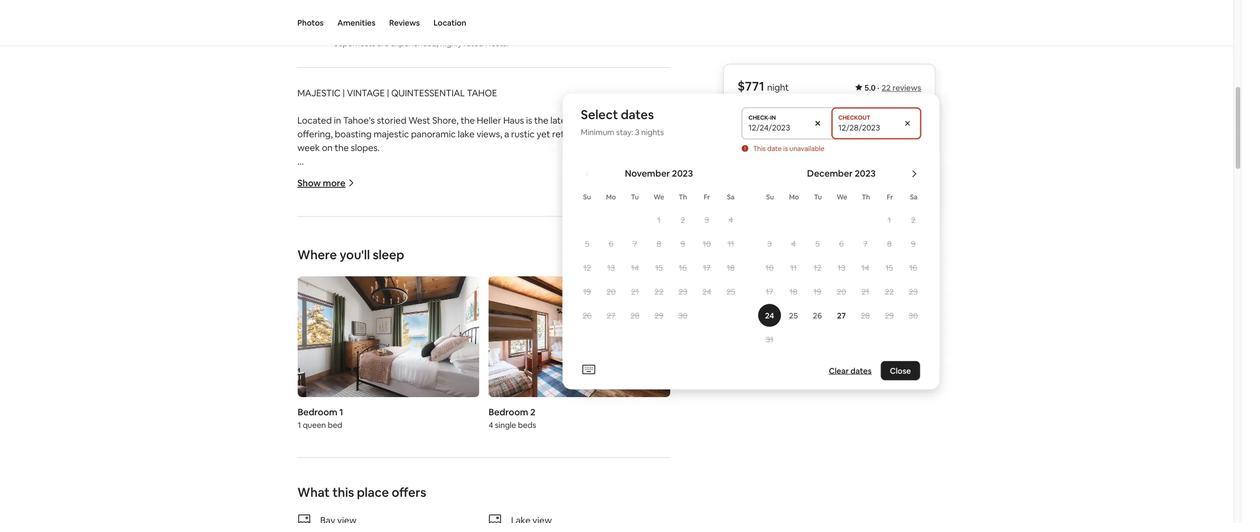 Task type: describe. For each thing, give the bounding box(es) containing it.
majestic
[[374, 128, 409, 140]]

29 for first 29 button from right
[[885, 311, 894, 321]]

granite
[[303, 238, 334, 249]]

lake inside located in tahoe's storied west shore, the heller haus is the latest stayluxe rubicon offering, boasting majestic panoramic lake views, a rustic yet refined setting to enjoy a week on the slopes.
[[458, 128, 475, 140]]

1 | from the left
[[343, 87, 345, 99]]

1 12 button from the left
[[575, 256, 599, 279]]

the up shake
[[355, 498, 369, 509]]

2 22 button from the left
[[878, 280, 902, 303]]

8 for first 8 button from right
[[887, 239, 892, 249]]

or
[[644, 333, 653, 345]]

1 21 button from the left
[[623, 280, 647, 303]]

2 8 button from the left
[[878, 232, 902, 255]]

1 22 button from the left
[[647, 280, 671, 303]]

this for what this place offers
[[333, 485, 354, 501]]

report this listing button
[[788, 312, 872, 323]]

2 fr from the left
[[887, 193, 893, 201]]

your inside a home for all seasons, and retaining its gorgeous redwood post and beam architecture and soaring granite fireplace, this cozy but spacious mountain lodge is the perfect basecamp for all of your tahoe adventures. enjoy panoramic views from rubicon peak to mt rose, and sapphire blue waters that appear to be so close you could almost reach it. the heller haus is perched atop a vista that allows for a truly four season tahoe experience.
[[379, 402, 398, 414]]

the right shore, at the top
[[461, 114, 475, 126]]

heller for while
[[504, 306, 529, 318]]

vintage
[[347, 87, 385, 99]]

add date
[[837, 122, 871, 133]]

and down a
[[298, 388, 313, 400]]

1 23 button from the left
[[671, 280, 695, 303]]

2 sa from the left
[[910, 193, 918, 201]]

atop
[[410, 429, 430, 441]]

reviews button
[[389, 0, 420, 46]]

unwind
[[449, 333, 479, 345]]

of inside thoughtfully renovated and restored in 2023, the heller haus returns to tahoe with the rich character of a classic alpine lodge, while delivering refined modern appointments and stunning design allowing you to unwind after an exhilarating day on the slopes, or a an epic day out on the lake.
[[358, 320, 367, 331]]

1 14 button from the left
[[623, 256, 647, 279]]

seasons,
[[357, 374, 393, 386]]

the up "yet"
[[534, 114, 549, 126]]

2 - from the top
[[298, 196, 301, 208]]

be
[[504, 416, 515, 427]]

the down warmth
[[386, 511, 401, 523]]

0 vertical spatial 11 button
[[719, 232, 743, 255]]

2 27 button from the left
[[830, 304, 854, 327]]

is left unavailable
[[784, 144, 788, 153]]

1 23 from the left
[[679, 287, 688, 297]]

fee.
[[785, 250, 801, 262]]

a right "or"
[[655, 333, 659, 345]]

bunks,
[[462, 196, 489, 208]]

0 horizontal spatial service
[[752, 250, 783, 262]]

covers
[[738, 261, 766, 273]]

stunning
[[315, 333, 352, 345]]

week
[[298, 142, 320, 153]]

19 for 1st 19 button from the left
[[583, 287, 591, 297]]

7 for first 7 button from right
[[864, 239, 868, 249]]

located
[[298, 114, 332, 126]]

2023 for november 2023
[[672, 168, 693, 179]]

modern
[[559, 320, 592, 331]]

1 vertical spatial 11
[[791, 263, 797, 273]]

close
[[529, 416, 551, 427]]

its
[[452, 374, 462, 386]]

queens,
[[393, 196, 428, 208]]

hosts.
[[485, 38, 508, 48]]

mesh
[[358, 251, 381, 263]]

and up mesh
[[366, 238, 382, 249]]

6 - from the top
[[298, 265, 301, 277]]

14 for 1st 14 button
[[631, 263, 639, 273]]

your right off at the left of page
[[441, 511, 459, 523]]

1 9 button from the left
[[671, 232, 695, 255]]

2 9 button from the left
[[902, 232, 926, 255]]

appointments
[[594, 320, 654, 331]]

is inside located in tahoe's storied west shore, the heller haus is the latest stayluxe rubicon offering, boasting majestic panoramic lake views, a rustic yet refined setting to enjoy a week on the slopes.
[[526, 114, 532, 126]]

and up lodge
[[567, 374, 583, 386]]

lake.
[[392, 347, 411, 359]]

is inside traci and benjamin is a superhost superhosts are experienced, highly rated hosts.
[[418, 24, 425, 35]]

the left lake.
[[376, 347, 390, 359]]

a down renovated on the bottom of page
[[369, 320, 374, 331]]

2 inside bedroom 2 4 single beds
[[530, 406, 535, 418]]

haus inside a home for all seasons, and retaining its gorgeous redwood post and beam architecture and soaring granite fireplace, this cozy but spacious mountain lodge is the perfect basecamp for all of your tahoe adventures. enjoy panoramic views from rubicon peak to mt rose, and sapphire blue waters that appear to be so close you could almost reach it. the heller haus is perched atop a vista that allows for a truly four season tahoe experience.
[[342, 429, 363, 441]]

2 mo from the left
[[789, 193, 799, 201]]

and down you'll at the left
[[351, 265, 367, 277]]

1 horizontal spatial an
[[504, 333, 514, 345]]

1 vertical spatial 25 button
[[782, 304, 806, 327]]

3 inside - panoramic lake view ~ 3000 sq ft luxury lodge - 5 bedrooms, 1 king, 3 queens, 4 twins bunks, (sleeps up to 12) - 4 bathrooms
[[386, 196, 391, 208]]

for inside traci and benjamin covers the service fee for their guests.
[[832, 261, 844, 273]]

27 for first 27 'button'
[[607, 311, 616, 321]]

1 vertical spatial 10 button
[[758, 256, 782, 279]]

redwood
[[506, 374, 544, 386]]

2 for november 2023
[[681, 215, 685, 225]]

up
[[522, 196, 533, 208]]

1 horizontal spatial 24
[[765, 311, 775, 321]]

enjoy
[[479, 402, 502, 414]]

0 horizontal spatial 10 button
[[695, 232, 719, 255]]

2 7 button from the left
[[854, 232, 878, 255]]

1 16 button from the left
[[671, 256, 695, 279]]

perched
[[373, 429, 408, 441]]

1 inside - panoramic lake view ~ 3000 sq ft luxury lodge - 5 bedrooms, 1 king, 3 queens, 4 twins bunks, (sleeps up to 12) - 4 bathrooms
[[357, 196, 361, 208]]

bedroom 1 1 queen bed
[[298, 406, 343, 431]]

exhilarating
[[516, 333, 565, 345]]

0 vertical spatial 17 button
[[695, 256, 719, 279]]

thoughtfully renovated and restored in 2023, the heller haus returns to tahoe with the rich character of a classic alpine lodge, while delivering refined modern appointments and stunning design allowing you to unwind after an exhilarating day on the slopes, or a an epic day out on the lake.
[[298, 306, 661, 359]]

$771
[[738, 78, 765, 94]]

17 for topmost 17 button
[[703, 263, 711, 273]]

0 vertical spatial 25 button
[[719, 280, 743, 303]]

0 vertical spatial that
[[442, 416, 459, 427]]

is up from
[[583, 388, 589, 400]]

december
[[807, 168, 853, 179]]

offers
[[392, 485, 427, 501]]

burning
[[410, 238, 442, 249]]

and for fee
[[828, 250, 845, 262]]

majestic
[[298, 87, 341, 99]]

experience.
[[298, 443, 347, 455]]

27 for 2nd 27 'button' from the left
[[837, 311, 846, 321]]

sapphire
[[353, 416, 389, 427]]

22 for second 22 'button' from left
[[885, 287, 894, 297]]

2 23 from the left
[[909, 287, 918, 297]]

2023 for december 2023
[[855, 168, 876, 179]]

1 vertical spatial an
[[298, 347, 308, 359]]

this inside a home for all seasons, and retaining its gorgeous redwood post and beam architecture and soaring granite fireplace, this cozy but spacious mountain lodge is the perfect basecamp for all of your tahoe adventures. enjoy panoramic views from rubicon peak to mt rose, and sapphire blue waters that appear to be so close you could almost reach it. the heller haus is perched atop a vista that allows for a truly four season tahoe experience.
[[421, 388, 436, 400]]

amenities button
[[337, 0, 376, 46]]

1 vertical spatial all
[[358, 402, 367, 414]]

in inside thoughtfully renovated and restored in 2023, the heller haus returns to tahoe with the rich character of a classic alpine lodge, while delivering refined modern appointments and stunning design allowing you to unwind after an exhilarating day on the slopes, or a an epic day out on the lake.
[[454, 306, 461, 318]]

heller for rustic
[[477, 114, 501, 126]]

/ 3
[[606, 248, 618, 259]]

you left can
[[504, 498, 520, 509]]

0 horizontal spatial 11
[[728, 239, 734, 249]]

perfect
[[607, 388, 639, 400]]

thoughtfully
[[298, 306, 351, 318]]

bed
[[328, 420, 342, 431]]

bedroom for bedroom 2
[[488, 406, 528, 418]]

1 horizontal spatial 18
[[790, 287, 798, 297]]

·
[[878, 83, 880, 93]]

lodge
[[380, 183, 406, 194]]

5.0
[[865, 83, 876, 93]]

and down "rich"
[[298, 333, 313, 345]]

1 13 from the left
[[607, 263, 615, 273]]

1 9 from the left
[[681, 239, 686, 249]]

report
[[806, 312, 832, 323]]

reviews
[[893, 83, 922, 93]]

a left rustic on the left of the page
[[504, 128, 509, 140]]

unavailable
[[790, 144, 825, 153]]

1 vertical spatial 11 button
[[782, 256, 806, 279]]

your down can
[[520, 511, 539, 523]]

14 for first 14 button from right
[[862, 263, 870, 273]]

allows
[[480, 429, 506, 441]]

place
[[357, 485, 389, 501]]

view
[[368, 169, 387, 181]]

returns
[[553, 306, 584, 318]]

to down lodge,
[[437, 333, 447, 345]]

and right gear, at the bottom left of the page
[[564, 511, 580, 523]]

gear
[[590, 498, 609, 509]]

to up it.
[[657, 402, 666, 414]]

calendar application
[[563, 155, 1243, 361]]

shore,
[[432, 114, 459, 126]]

0 vertical spatial 18 button
[[719, 256, 743, 279]]

1 vertical spatial day
[[330, 347, 345, 359]]

and right rose,
[[335, 416, 351, 427]]

check availability
[[792, 188, 867, 200]]

1 30 from the left
[[679, 311, 688, 321]]

mountain
[[515, 388, 555, 400]]

1 tu from the left
[[631, 193, 639, 201]]

blue
[[391, 416, 409, 427]]

tahoe
[[467, 87, 497, 99]]

you right as
[[622, 498, 638, 509]]

allowing
[[384, 333, 418, 345]]

3 - from the top
[[298, 210, 301, 222]]

location
[[434, 18, 467, 28]]

/
[[608, 248, 612, 259]]

2 16 button from the left
[[902, 256, 926, 279]]

1 vertical spatial that
[[460, 429, 478, 441]]

season
[[569, 429, 599, 441]]

traci and benjamin is a superhost superhosts are experienced, highly rated hosts.
[[334, 24, 508, 48]]

as
[[611, 498, 620, 509]]

5 for first 5 button from the right
[[816, 239, 820, 249]]

luxury
[[350, 183, 378, 194]]

2 vertical spatial tahoe
[[601, 429, 626, 441]]

1 6 button from the left
[[599, 232, 623, 255]]

ft
[[340, 183, 348, 194]]

0 horizontal spatial 3 button
[[695, 209, 719, 231]]

and for superhosts
[[357, 24, 375, 35]]

benjamin for experienced,
[[377, 24, 416, 35]]

1 sa from the left
[[727, 193, 735, 201]]

vista
[[439, 429, 458, 441]]

0 horizontal spatial all
[[346, 374, 355, 386]]

for up soaring
[[332, 374, 344, 386]]

1 horizontal spatial 4 button
[[782, 232, 806, 255]]

your up head
[[569, 498, 588, 509]]

wifi
[[383, 251, 401, 263]]

2 21 from the left
[[862, 287, 870, 297]]

12 for 2nd 12 button from the right
[[583, 263, 591, 273]]

1 vertical spatial unload
[[490, 511, 518, 523]]

31 button
[[758, 328, 782, 351]]

greeted
[[298, 498, 333, 509]]

22 for 2nd 22 'button' from right
[[655, 287, 664, 297]]

16 for 1st the 16 button
[[679, 263, 687, 273]]

1 th from the left
[[679, 193, 687, 201]]

25 for top 25 button
[[727, 287, 736, 297]]

in inside located in tahoe's storied west shore, the heller haus is the latest stayluxe rubicon offering, boasting majestic panoramic lake views, a rustic yet refined setting to enjoy a week on the slopes.
[[334, 114, 341, 126]]

november
[[625, 168, 670, 179]]

3000
[[305, 183, 327, 194]]

date for add
[[854, 122, 871, 133]]

1 26 button from the left
[[575, 304, 599, 327]]

clear
[[829, 366, 849, 376]]

refined for delivering
[[527, 320, 557, 331]]

0 vertical spatial 18
[[727, 263, 735, 273]]

almost
[[595, 416, 624, 427]]

for down the be
[[508, 429, 520, 441]]

2 th from the left
[[862, 193, 870, 201]]

the left "slopes,"
[[596, 333, 611, 345]]

2 15 button from the left
[[878, 256, 902, 279]]

2 horizontal spatial on
[[584, 333, 594, 345]]

rubicon inside a home for all seasons, and retaining its gorgeous redwood post and beam architecture and soaring granite fireplace, this cozy but spacious mountain lodge is the perfect basecamp for all of your tahoe adventures. enjoy panoramic views from rubicon peak to mt rose, and sapphire blue waters that appear to be so close you could almost reach it. the heller haus is perched atop a vista that allows for a truly four season tahoe experience.
[[598, 402, 632, 414]]

1 13 button from the left
[[599, 256, 623, 279]]

close button
[[881, 361, 921, 381]]

1 horizontal spatial 18 button
[[782, 280, 806, 303]]

and right alder
[[440, 498, 456, 509]]

2 button for december 2023
[[902, 209, 926, 231]]

clear dates button
[[825, 361, 877, 381]]

error image
[[742, 145, 749, 152]]

the
[[298, 429, 314, 441]]

this for report this listing
[[834, 312, 848, 323]]

1 15 button from the left
[[647, 256, 671, 279]]

$771 night
[[738, 78, 789, 94]]

2 30 button from the left
[[902, 304, 926, 327]]

1 we from the left
[[654, 193, 665, 201]]

greeted with the warmth of alder and redwoods, you can unload your gear as you enter the mudroom. shake the snow off your boots, unload your gear, and head inside the ol
[[298, 498, 664, 524]]

with inside thoughtfully renovated and restored in 2023, the heller haus returns to tahoe with the rich character of a classic alpine lodge, while delivering refined modern appointments and stunning design allowing you to unwind after an exhilarating day on the slopes, or a an epic day out on the lake.
[[624, 306, 643, 318]]

2 tu from the left
[[814, 193, 822, 201]]

2023,
[[463, 306, 486, 318]]

a inside traci and benjamin is a superhost superhosts are experienced, highly rated hosts.
[[427, 24, 432, 35]]

2 12 button from the left
[[806, 256, 830, 279]]

and up alpine
[[398, 306, 414, 318]]

service inside traci and benjamin covers the service fee for their guests.
[[784, 261, 814, 273]]

1 27 button from the left
[[599, 304, 623, 327]]

1 20 from the left
[[607, 287, 616, 297]]

panoramic inside located in tahoe's storied west shore, the heller haus is the latest stayluxe rubicon offering, boasting majestic panoramic lake views, a rustic yet refined setting to enjoy a week on the slopes.
[[411, 128, 456, 140]]

25 for bottommost 25 button
[[789, 311, 798, 321]]

sleep
[[373, 247, 404, 263]]

what
[[298, 485, 330, 501]]

with inside greeted with the warmth of alder and redwoods, you can unload your gear as you enter the mudroom. shake the snow off your boots, unload your gear, and head inside the ol
[[335, 498, 353, 509]]

bathrooms
[[310, 210, 356, 222]]

dates for clear
[[851, 366, 872, 376]]

refined for yet
[[552, 128, 583, 140]]

2 5 button from the left
[[806, 232, 830, 255]]

to inside located in tahoe's storied west shore, the heller haus is the latest stayluxe rubicon offering, boasting majestic panoramic lake views, a rustic yet refined setting to enjoy a week on the slopes.
[[616, 128, 625, 140]]

1 mo from the left
[[606, 193, 616, 201]]

1 vertical spatial tahoe
[[400, 402, 426, 414]]

1 19 button from the left
[[575, 280, 599, 303]]

1 horizontal spatial 17 button
[[758, 280, 782, 303]]

the down "boasting"
[[335, 142, 349, 153]]

bedroom for bedroom 1
[[298, 406, 337, 418]]

mudroom.
[[314, 511, 357, 523]]

amenities
[[337, 18, 376, 28]]

(sleeps
[[491, 196, 520, 208]]

views,
[[477, 128, 502, 140]]



Task type: vqa. For each thing, say whether or not it's contained in the screenshot.


Task type: locate. For each thing, give the bounding box(es) containing it.
22 button
[[647, 280, 671, 303], [878, 280, 902, 303]]

1 horizontal spatial on
[[363, 347, 374, 359]]

28 for 1st '28' button
[[631, 311, 640, 321]]

1 5 button from the left
[[575, 232, 599, 255]]

28 button up "slopes,"
[[623, 304, 647, 327]]

experienced,
[[391, 38, 439, 48]]

2 | from the left
[[387, 87, 389, 99]]

1 horizontal spatial 30
[[909, 311, 918, 321]]

0 vertical spatial day
[[567, 333, 582, 345]]

refined
[[552, 128, 583, 140], [527, 320, 557, 331]]

where
[[298, 247, 337, 263]]

2 26 from the left
[[813, 311, 822, 321]]

you inside thoughtfully renovated and restored in 2023, the heller haus returns to tahoe with the rich character of a classic alpine lodge, while delivering refined modern appointments and stunning design allowing you to unwind after an exhilarating day on the slopes, or a an epic day out on the lake.
[[420, 333, 435, 345]]

and up the superhosts on the left top
[[357, 24, 375, 35]]

haus down sapphire at bottom left
[[342, 429, 363, 441]]

7 button right / 3
[[623, 232, 647, 255]]

- panoramic lake view ~ 3000 sq ft luxury lodge - 5 bedrooms, 1 king, 3 queens, 4 twins bunks, (sleeps up to 12) - 4 bathrooms
[[298, 169, 558, 222]]

panoramic
[[303, 169, 347, 181]]

0 horizontal spatial 5
[[303, 196, 308, 208]]

2 7 from the left
[[864, 239, 868, 249]]

1 28 button from the left
[[623, 304, 647, 327]]

0 horizontal spatial 13 button
[[599, 256, 623, 279]]

0 horizontal spatial 4 button
[[719, 209, 743, 231]]

1 29 from the left
[[655, 311, 664, 321]]

2 30 from the left
[[909, 311, 918, 321]]

1 8 button from the left
[[647, 232, 671, 255]]

hearth
[[336, 238, 364, 249]]

1 horizontal spatial 25
[[789, 311, 798, 321]]

1 horizontal spatial all
[[358, 402, 367, 414]]

on down "modern"
[[584, 333, 594, 345]]

0 horizontal spatial 30 button
[[671, 304, 695, 327]]

starlink
[[322, 251, 356, 263]]

1 2 button from the left
[[671, 209, 695, 231]]

1 - from the top
[[298, 169, 301, 181]]

0 horizontal spatial we
[[654, 193, 665, 201]]

benjamin for their
[[847, 250, 886, 262]]

in left 2023,
[[454, 306, 461, 318]]

2 26 button from the left
[[806, 304, 830, 327]]

refined down latest
[[552, 128, 583, 140]]

12 button right fee.
[[806, 256, 830, 279]]

1 horizontal spatial of
[[369, 402, 377, 414]]

benjamin inside traci and benjamin is a superhost superhosts are experienced, highly rated hosts.
[[377, 24, 416, 35]]

panoramic inside a home for all seasons, and retaining its gorgeous redwood post and beam architecture and soaring granite fireplace, this cozy but spacious mountain lodge is the perfect basecamp for all of your tahoe adventures. enjoy panoramic views from rubicon peak to mt rose, and sapphire blue waters that appear to be so close you could almost reach it. the heller haus is perched atop a vista that allows for a truly four season tahoe experience.
[[504, 402, 548, 414]]

1 vertical spatial rubicon
[[598, 402, 632, 414]]

0 horizontal spatial 22 button
[[647, 280, 671, 303]]

0 horizontal spatial |
[[343, 87, 345, 99]]

1 horizontal spatial 13 button
[[830, 256, 854, 279]]

service left fee
[[784, 261, 814, 273]]

peak
[[634, 402, 655, 414]]

26 left appointments
[[583, 311, 592, 321]]

27 button down their at right
[[830, 304, 854, 327]]

rich
[[298, 320, 313, 331]]

show
[[298, 177, 321, 189]]

1 27 from the left
[[607, 311, 616, 321]]

mo down this date is unavailable
[[789, 193, 799, 201]]

haus inside thoughtfully renovated and restored in 2023, the heller haus returns to tahoe with the rich character of a classic alpine lodge, while delivering refined modern appointments and stunning design allowing you to unwind after an exhilarating day on the slopes, or a an epic day out on the lake.
[[531, 306, 551, 318]]

traci for superhosts
[[334, 24, 355, 35]]

haus for returns
[[531, 306, 551, 318]]

8 button
[[647, 232, 671, 255], [878, 232, 902, 255]]

haus
[[503, 114, 524, 126], [531, 306, 551, 318], [342, 429, 363, 441]]

mt
[[298, 416, 309, 427]]

0 horizontal spatial 7
[[633, 239, 637, 249]]

5 - from the top
[[298, 251, 301, 263]]

29 for 2nd 29 button from the right
[[655, 311, 664, 321]]

on inside located in tahoe's storied west shore, the heller haus is the latest stayluxe rubicon offering, boasting majestic panoramic lake views, a rustic yet refined setting to enjoy a week on the slopes.
[[322, 142, 333, 153]]

2 19 button from the left
[[806, 280, 830, 303]]

traci inside traci and benjamin covers the service fee for their guests.
[[806, 250, 826, 262]]

indulge in the serene beauty of lake tahoe from the comfort of our modern rustic bedroom, thoughtfully designed to provide a refined mountain escape and elevate your stay. image
[[298, 276, 479, 398], [298, 276, 479, 398]]

0 horizontal spatial 28
[[631, 311, 640, 321]]

1 horizontal spatial 21
[[862, 287, 870, 297]]

20
[[607, 287, 616, 297], [837, 287, 846, 297]]

1 vertical spatial 18 button
[[782, 280, 806, 303]]

0 horizontal spatial heller
[[316, 429, 340, 441]]

dates inside select dates minimum stay: 3 nights
[[621, 107, 654, 123]]

1 button
[[647, 209, 671, 231], [878, 209, 902, 231]]

5 button left / at the top of the page
[[575, 232, 599, 255]]

28 for first '28' button from right
[[861, 311, 870, 321]]

haus for is
[[503, 114, 524, 126]]

while
[[460, 320, 482, 331]]

2 button for november 2023
[[671, 209, 695, 231]]

1 7 button from the left
[[623, 232, 647, 255]]

1 vertical spatial 3 button
[[758, 232, 782, 255]]

0 horizontal spatial and
[[357, 24, 375, 35]]

1 vertical spatial haus
[[531, 306, 551, 318]]

1 horizontal spatial 2 button
[[902, 209, 926, 231]]

1 vertical spatial benjamin
[[847, 250, 886, 262]]

photos button
[[298, 0, 324, 46]]

2 29 button from the left
[[878, 304, 902, 327]]

delivering
[[484, 320, 525, 331]]

0 vertical spatial 24 button
[[695, 280, 719, 303]]

1 horizontal spatial mo
[[789, 193, 799, 201]]

21 button up appointments
[[623, 280, 647, 303]]

0 horizontal spatial 23 button
[[671, 280, 695, 303]]

beds
[[518, 420, 536, 431]]

1
[[357, 196, 361, 208], [658, 215, 661, 225], [888, 215, 891, 225], [339, 406, 343, 418], [298, 420, 301, 431]]

0 horizontal spatial lake
[[349, 169, 366, 181]]

18 button
[[719, 256, 743, 279], [782, 280, 806, 303]]

0 horizontal spatial 12
[[583, 263, 591, 273]]

20 button up report this listing
[[830, 280, 854, 303]]

of up snow
[[406, 498, 415, 509]]

0 horizontal spatial 13
[[607, 263, 615, 273]]

home
[[306, 374, 330, 386]]

28 button right report
[[854, 304, 878, 327]]

2 add date text field from the left
[[839, 122, 894, 133]]

0 horizontal spatial 17 button
[[695, 256, 719, 279]]

th down december 2023 at right
[[862, 193, 870, 201]]

5 left / at the top of the page
[[585, 239, 590, 249]]

2 8 from the left
[[887, 239, 892, 249]]

date for this
[[768, 144, 782, 153]]

and inside traci and benjamin covers the service fee for their guests.
[[828, 250, 845, 262]]

refined inside located in tahoe's storied west shore, the heller haus is the latest stayluxe rubicon offering, boasting majestic panoramic lake views, a rustic yet refined setting to enjoy a week on the slopes.
[[552, 128, 583, 140]]

rubicon inside located in tahoe's storied west shore, the heller haus is the latest stayluxe rubicon offering, boasting majestic panoramic lake views, a rustic yet refined setting to enjoy a week on the slopes.
[[616, 114, 650, 126]]

12 up returns
[[583, 263, 591, 273]]

24 button up 31 button
[[758, 304, 782, 327]]

is down sapphire at bottom left
[[365, 429, 371, 441]]

traci right fee.
[[806, 250, 826, 262]]

bedroom inside bedroom 1 1 queen bed
[[298, 406, 337, 418]]

we down december 2023 at right
[[837, 193, 848, 201]]

spacious
[[476, 388, 513, 400]]

1 horizontal spatial th
[[862, 193, 870, 201]]

7 for second 7 button from right
[[633, 239, 637, 249]]

1 12 from the left
[[583, 263, 591, 273]]

17 left covers
[[703, 263, 711, 273]]

11 button
[[719, 232, 743, 255], [782, 256, 806, 279]]

2 6 button from the left
[[830, 232, 854, 255]]

rubicon
[[616, 114, 650, 126], [598, 402, 632, 414]]

0 vertical spatial rubicon
[[616, 114, 650, 126]]

2 20 from the left
[[837, 287, 846, 297]]

fireplace,
[[380, 388, 419, 400]]

1 button for december 2023
[[878, 209, 902, 231]]

tu down november
[[631, 193, 639, 201]]

30 button
[[671, 304, 695, 327], [902, 304, 926, 327]]

1 15 from the left
[[655, 263, 663, 273]]

20 button up appointments
[[599, 280, 623, 303]]

to inside - panoramic lake view ~ 3000 sq ft luxury lodge - 5 bedrooms, 1 king, 3 queens, 4 twins bunks, (sleeps up to 12) - 4 bathrooms
[[535, 196, 544, 208]]

0 horizontal spatial 26
[[583, 311, 592, 321]]

14 button right fee
[[854, 256, 878, 279]]

21 button up listing at the right bottom
[[854, 280, 878, 303]]

bedroom inside bedroom 2 4 single beds
[[488, 406, 528, 418]]

to up "modern"
[[586, 306, 595, 318]]

1 fr from the left
[[704, 193, 710, 201]]

2 28 from the left
[[861, 311, 870, 321]]

0 horizontal spatial 25 button
[[719, 280, 743, 303]]

0 horizontal spatial 23
[[679, 287, 688, 297]]

12 for 1st 12 button from right
[[814, 263, 822, 273]]

1 16 from the left
[[679, 263, 687, 273]]

1 2023 from the left
[[672, 168, 693, 179]]

0 horizontal spatial 29
[[655, 311, 664, 321]]

0 vertical spatial 10 button
[[695, 232, 719, 255]]

2 15 from the left
[[886, 263, 894, 273]]

the up "or"
[[645, 306, 659, 318]]

four
[[550, 429, 567, 441]]

2 6 from the left
[[839, 239, 844, 249]]

date right add
[[854, 122, 871, 133]]

heller up views,
[[477, 114, 501, 126]]

29 button up "or"
[[647, 304, 671, 327]]

setting
[[585, 128, 614, 140]]

1 horizontal spatial 6
[[839, 239, 844, 249]]

tahoe inside thoughtfully renovated and restored in 2023, the heller haus returns to tahoe with the rich character of a classic alpine lodge, while delivering refined modern appointments and stunning design allowing you to unwind after an exhilarating day on the slopes, or a an epic day out on the lake.
[[597, 306, 622, 318]]

0 horizontal spatial 24
[[703, 287, 712, 297]]

a right "enjoy"
[[652, 128, 657, 140]]

select dates minimum stay: 3 nights
[[581, 107, 664, 137]]

0 horizontal spatial 17
[[703, 263, 711, 273]]

2 9 from the left
[[911, 239, 916, 249]]

classic
[[376, 320, 403, 331]]

1 su from the left
[[583, 193, 591, 201]]

fee
[[816, 261, 830, 273]]

2 vertical spatial this
[[333, 485, 354, 501]]

this down retaining
[[421, 388, 436, 400]]

1 horizontal spatial 26
[[813, 311, 822, 321]]

1 button for november 2023
[[647, 209, 671, 231]]

2 23 button from the left
[[902, 280, 926, 303]]

9 button
[[671, 232, 695, 255], [902, 232, 926, 255]]

report this listing
[[806, 312, 872, 323]]

the inside a home for all seasons, and retaining its gorgeous redwood post and beam architecture and soaring granite fireplace, this cozy but spacious mountain lodge is the perfect basecamp for all of your tahoe adventures. enjoy panoramic views from rubicon peak to mt rose, and sapphire blue waters that appear to be so close you could almost reach it. the heller haus is perched atop a vista that allows for a truly four season tahoe experience.
[[591, 388, 605, 400]]

for down granite
[[343, 402, 356, 414]]

2 2 button from the left
[[902, 209, 926, 231]]

panoramic down shore, at the top
[[411, 128, 456, 140]]

1 horizontal spatial unload
[[539, 498, 567, 509]]

unload up gear, at the bottom left of the page
[[539, 498, 567, 509]]

1 vertical spatial traci
[[806, 250, 826, 262]]

design
[[354, 333, 382, 345]]

0 vertical spatial heller
[[477, 114, 501, 126]]

you inside a home for all seasons, and retaining its gorgeous redwood post and beam architecture and soaring granite fireplace, this cozy but spacious mountain lodge is the perfect basecamp for all of your tahoe adventures. enjoy panoramic views from rubicon peak to mt rose, and sapphire blue waters that appear to be so close you could almost reach it. the heller haus is perched atop a vista that allows for a truly four season tahoe experience.
[[553, 416, 568, 427]]

1 1 button from the left
[[647, 209, 671, 231]]

2 horizontal spatial of
[[406, 498, 415, 509]]

and
[[357, 24, 375, 35], [828, 250, 845, 262]]

slopes,
[[613, 333, 642, 345]]

12 button left / at the top of the page
[[575, 256, 599, 279]]

2 27 from the left
[[837, 311, 846, 321]]

1 7 from the left
[[633, 239, 637, 249]]

and up fireplace,
[[395, 374, 411, 386]]

17 button left no
[[695, 256, 719, 279]]

their
[[846, 261, 865, 273]]

0 vertical spatial 11
[[728, 239, 734, 249]]

lake
[[458, 128, 475, 140], [349, 169, 366, 181]]

on
[[322, 142, 333, 153], [584, 333, 594, 345], [363, 347, 374, 359]]

5.0 · 22 reviews
[[865, 83, 922, 93]]

1 horizontal spatial 17
[[766, 287, 774, 297]]

1 add date text field from the left
[[749, 122, 804, 133]]

27 up "slopes,"
[[607, 311, 616, 321]]

architecture
[[611, 374, 663, 386]]

2 vertical spatial on
[[363, 347, 374, 359]]

with up appointments
[[624, 306, 643, 318]]

dates for select
[[621, 107, 654, 123]]

12)
[[546, 196, 558, 208]]

refined inside thoughtfully renovated and restored in 2023, the heller haus returns to tahoe with the rich character of a classic alpine lodge, while delivering refined modern appointments and stunning design allowing you to unwind after an exhilarating day on the slopes, or a an epic day out on the lake.
[[527, 320, 557, 331]]

storage
[[317, 265, 349, 277]]

20 up appointments
[[607, 287, 616, 297]]

1 horizontal spatial 28
[[861, 311, 870, 321]]

the up 'delivering'
[[488, 306, 502, 318]]

the down enter
[[631, 511, 645, 523]]

a left vista
[[432, 429, 437, 441]]

we
[[654, 193, 665, 201], [837, 193, 848, 201]]

su left check
[[767, 193, 774, 201]]

lake inside - panoramic lake view ~ 3000 sq ft luxury lodge - 5 bedrooms, 1 king, 3 queens, 4 twins bunks, (sleeps up to 12) - 4 bathrooms
[[349, 169, 366, 181]]

10 for left the 10 button
[[703, 239, 711, 249]]

panoramic
[[411, 128, 456, 140], [504, 402, 548, 414]]

2 12 from the left
[[814, 263, 822, 273]]

10 button left fee.
[[758, 256, 782, 279]]

with up mudroom.
[[335, 498, 353, 509]]

and left their at right
[[828, 250, 845, 262]]

quintessential
[[391, 87, 465, 99]]

0 horizontal spatial 14 button
[[623, 256, 647, 279]]

of inside a home for all seasons, and retaining its gorgeous redwood post and beam architecture and soaring granite fireplace, this cozy but spacious mountain lodge is the perfect basecamp for all of your tahoe adventures. enjoy panoramic views from rubicon peak to mt rose, and sapphire blue waters that appear to be so close you could almost reach it. the heller haus is perched atop a vista that allows for a truly four season tahoe experience.
[[369, 402, 377, 414]]

0 vertical spatial unload
[[539, 498, 567, 509]]

1 horizontal spatial dates
[[851, 366, 872, 376]]

2 2023 from the left
[[855, 168, 876, 179]]

the inside traci and benjamin covers the service fee for their guests.
[[768, 261, 782, 273]]

24 button left guests.
[[695, 280, 719, 303]]

could
[[570, 416, 593, 427]]

su right the 12)
[[583, 193, 591, 201]]

16 for first the 16 button from right
[[910, 263, 918, 273]]

redwoods,
[[458, 498, 502, 509]]

su
[[583, 193, 591, 201], [767, 193, 774, 201]]

3 inside select dates minimum stay: 3 nights
[[635, 127, 640, 137]]

0 horizontal spatial day
[[330, 347, 345, 359]]

0 horizontal spatial traci
[[334, 24, 355, 35]]

0 horizontal spatial bedroom
[[298, 406, 337, 418]]

lodge
[[557, 388, 581, 400]]

the left fee.
[[768, 261, 782, 273]]

west
[[409, 114, 430, 126]]

1 28 from the left
[[631, 311, 640, 321]]

1 20 button from the left
[[599, 280, 623, 303]]

2 29 from the left
[[885, 311, 894, 321]]

26 for 2nd 26 'button' from right
[[583, 311, 592, 321]]

0 horizontal spatial 18
[[727, 263, 735, 273]]

11 button up covers
[[719, 232, 743, 255]]

0 horizontal spatial 6
[[609, 239, 614, 249]]

1 horizontal spatial 9
[[911, 239, 916, 249]]

rubicon up stay:
[[616, 114, 650, 126]]

1 vertical spatial heller
[[504, 306, 529, 318]]

heller
[[477, 114, 501, 126], [504, 306, 529, 318], [316, 429, 340, 441]]

25
[[727, 287, 736, 297], [789, 311, 798, 321]]

benjamin right fee
[[847, 250, 886, 262]]

19 up returns
[[583, 287, 591, 297]]

17 for the rightmost 17 button
[[766, 287, 774, 297]]

1 6 from the left
[[609, 239, 614, 249]]

you'll
[[340, 247, 370, 263]]

2 28 button from the left
[[854, 304, 878, 327]]

7 button
[[623, 232, 647, 255], [854, 232, 878, 255]]

Add date text field
[[749, 122, 804, 133], [839, 122, 894, 133]]

a
[[298, 374, 304, 386]]

refined up exhilarating
[[527, 320, 557, 331]]

this left listing at the right bottom
[[834, 312, 848, 323]]

1 19 from the left
[[583, 287, 591, 297]]

of up sapphire at bottom left
[[369, 402, 377, 414]]

of inside greeted with the warmth of alder and redwoods, you can unload your gear as you enter the mudroom. shake the snow off your boots, unload your gear, and head inside the ol
[[406, 498, 415, 509]]

1 14 from the left
[[631, 263, 639, 273]]

2 su from the left
[[767, 193, 774, 201]]

17 button down covers
[[758, 280, 782, 303]]

3 button
[[695, 209, 719, 231], [758, 232, 782, 255]]

2 21 button from the left
[[854, 280, 878, 303]]

11 button left fee
[[782, 256, 806, 279]]

majestic | vintage | quintessential tahoe
[[298, 87, 497, 99]]

0 horizontal spatial dates
[[621, 107, 654, 123]]

heller inside a home for all seasons, and retaining its gorgeous redwood post and beam architecture and soaring granite fireplace, this cozy but spacious mountain lodge is the perfect basecamp for all of your tahoe adventures. enjoy panoramic views from rubicon peak to mt rose, and sapphire blue waters that appear to be so close you could almost reach it. the heller haus is perched atop a vista that allows for a truly four season tahoe experience.
[[316, 429, 340, 441]]

27 button
[[599, 304, 623, 327], [830, 304, 854, 327]]

16
[[679, 263, 687, 273], [910, 263, 918, 273]]

haus up exhilarating
[[531, 306, 551, 318]]

5 for second 5 button from the right
[[585, 239, 590, 249]]

2 1 button from the left
[[878, 209, 902, 231]]

0 vertical spatial all
[[346, 374, 355, 386]]

traci for fee
[[806, 250, 826, 262]]

1 horizontal spatial haus
[[503, 114, 524, 126]]

to right up
[[535, 196, 544, 208]]

8 for first 8 button
[[657, 239, 662, 249]]

day down 'stunning'
[[330, 347, 345, 359]]

and inside traci and benjamin is a superhost superhosts are experienced, highly rated hosts.
[[357, 24, 375, 35]]

dates
[[621, 107, 654, 123], [851, 366, 872, 376]]

1 horizontal spatial 12
[[814, 263, 822, 273]]

1 horizontal spatial that
[[460, 429, 478, 441]]

0 vertical spatial 10
[[703, 239, 711, 249]]

13 down / 3
[[607, 263, 615, 273]]

twins
[[437, 196, 460, 208]]

bedroom up queen
[[298, 406, 337, 418]]

2 20 button from the left
[[830, 280, 854, 303]]

1 bedroom from the left
[[298, 406, 337, 418]]

1 horizontal spatial 28 button
[[854, 304, 878, 327]]

inside
[[605, 511, 629, 523]]

lodge,
[[432, 320, 458, 331]]

that down appear on the bottom left
[[460, 429, 478, 441]]

7 right / 3
[[633, 239, 637, 249]]

a
[[427, 24, 432, 35], [504, 128, 509, 140], [652, 128, 657, 140], [369, 320, 374, 331], [655, 333, 659, 345], [432, 429, 437, 441], [522, 429, 527, 441]]

tu
[[631, 193, 639, 201], [814, 193, 822, 201]]

0 horizontal spatial 2
[[530, 406, 535, 418]]

1 29 button from the left
[[647, 304, 671, 327]]

views
[[550, 402, 574, 414]]

that
[[442, 416, 459, 427], [460, 429, 478, 441]]

0 horizontal spatial 15 button
[[647, 256, 671, 279]]

date
[[854, 122, 871, 133], [768, 144, 782, 153]]

29 right appointments
[[655, 311, 664, 321]]

1 horizontal spatial panoramic
[[504, 402, 548, 414]]

traci inside traci and benjamin is a superhost superhosts are experienced, highly rated hosts.
[[334, 24, 355, 35]]

snow
[[403, 511, 425, 523]]

we down november 2023 on the top right
[[654, 193, 665, 201]]

can
[[522, 498, 537, 509]]

heller inside thoughtfully renovated and restored in 2023, the heller haus returns to tahoe with the rich character of a classic alpine lodge, while delivering refined modern appointments and stunning design allowing you to unwind after an exhilarating day on the slopes, or a an epic day out on the lake.
[[504, 306, 529, 318]]

26 for 2nd 26 'button' from the left
[[813, 311, 822, 321]]

tahoe's
[[343, 114, 375, 126]]

0 horizontal spatial with
[[335, 498, 353, 509]]

where you'll sleep region
[[293, 244, 675, 435]]

renovated
[[353, 306, 396, 318]]

1 horizontal spatial 24 button
[[758, 304, 782, 327]]

an
[[504, 333, 514, 345], [298, 347, 308, 359]]

5 inside - panoramic lake view ~ 3000 sq ft luxury lodge - 5 bedrooms, 1 king, 3 queens, 4 twins bunks, (sleeps up to 12) - 4 bathrooms
[[303, 196, 308, 208]]

1 8 from the left
[[657, 239, 662, 249]]

4 - from the top
[[298, 238, 301, 249]]

1 horizontal spatial 2023
[[855, 168, 876, 179]]

1 21 from the left
[[631, 287, 639, 297]]

the down greeted
[[298, 511, 312, 523]]

1 horizontal spatial 15 button
[[878, 256, 902, 279]]

12 left their at right
[[814, 263, 822, 273]]

to left the be
[[493, 416, 502, 427]]

for right fee
[[832, 261, 844, 273]]

0 horizontal spatial 2 button
[[671, 209, 695, 231]]

28 up "slopes,"
[[631, 311, 640, 321]]

0 horizontal spatial panoramic
[[411, 128, 456, 140]]

1 horizontal spatial 29 button
[[878, 304, 902, 327]]

10 for bottommost the 10 button
[[766, 263, 774, 273]]

0 vertical spatial benjamin
[[377, 24, 416, 35]]

19 for 2nd 19 button from left
[[814, 287, 822, 297]]

4 inside bedroom 2 4 single beds
[[488, 420, 493, 431]]

with
[[624, 306, 643, 318], [335, 498, 353, 509]]

a down so
[[522, 429, 527, 441]]

double the fun, double the beds, and double the memories made in this cozy kids' room! image
[[488, 276, 670, 398], [488, 276, 670, 398]]

panoramic up so
[[504, 402, 548, 414]]

0 horizontal spatial 30
[[679, 311, 688, 321]]

on down design
[[363, 347, 374, 359]]

0 vertical spatial haus
[[503, 114, 524, 126]]

2 19 from the left
[[814, 287, 822, 297]]

benjamin inside traci and benjamin covers the service fee for their guests.
[[847, 250, 886, 262]]

15 for 2nd 15 button from the left
[[886, 263, 894, 273]]

19 down fee
[[814, 287, 822, 297]]

1 30 button from the left
[[671, 304, 695, 327]]

2 bedroom from the left
[[488, 406, 528, 418]]

5 button up fee
[[806, 232, 830, 255]]

that up vista
[[442, 416, 459, 427]]

12
[[583, 263, 591, 273], [814, 263, 822, 273]]

1 horizontal spatial in
[[454, 306, 461, 318]]

all up granite
[[346, 374, 355, 386]]

is
[[418, 24, 425, 35], [526, 114, 532, 126], [784, 144, 788, 153], [583, 388, 589, 400], [365, 429, 371, 441]]

heller inside located in tahoe's storied west shore, the heller haus is the latest stayluxe rubicon offering, boasting majestic panoramic lake views, a rustic yet refined setting to enjoy a week on the slopes.
[[477, 114, 501, 126]]

haus inside located in tahoe's storied west shore, the heller haus is the latest stayluxe rubicon offering, boasting majestic panoramic lake views, a rustic yet refined setting to enjoy a week on the slopes.
[[503, 114, 524, 126]]

dates inside button
[[851, 366, 872, 376]]

1 26 from the left
[[583, 311, 592, 321]]

2 14 from the left
[[862, 263, 870, 273]]

25 button left report
[[782, 304, 806, 327]]

1 horizontal spatial with
[[624, 306, 643, 318]]

to left "enjoy"
[[616, 128, 625, 140]]

1 horizontal spatial lake
[[458, 128, 475, 140]]

2 13 from the left
[[838, 263, 846, 273]]

2 for december 2023
[[911, 215, 916, 225]]

26 button
[[575, 304, 599, 327], [806, 304, 830, 327]]

10
[[703, 239, 711, 249], [766, 263, 774, 273]]

2 13 button from the left
[[830, 256, 854, 279]]

3 inside the where you'll sleep region
[[613, 248, 618, 259]]

1 horizontal spatial su
[[767, 193, 774, 201]]

benjamin up the are
[[377, 24, 416, 35]]

waters
[[411, 416, 440, 427]]

0 vertical spatial traci
[[334, 24, 355, 35]]

2 14 button from the left
[[854, 256, 878, 279]]

27 button up "slopes,"
[[599, 304, 623, 327]]

1 horizontal spatial 14 button
[[854, 256, 878, 279]]

1 horizontal spatial 3 button
[[758, 232, 782, 255]]

15 for second 15 button from right
[[655, 263, 663, 273]]

2 we from the left
[[837, 193, 848, 201]]

21 up listing at the right bottom
[[862, 287, 870, 297]]

1 horizontal spatial this
[[421, 388, 436, 400]]

1 horizontal spatial 7
[[864, 239, 868, 249]]

0 horizontal spatial 24 button
[[695, 280, 719, 303]]

|
[[343, 87, 345, 99], [387, 87, 389, 99]]



